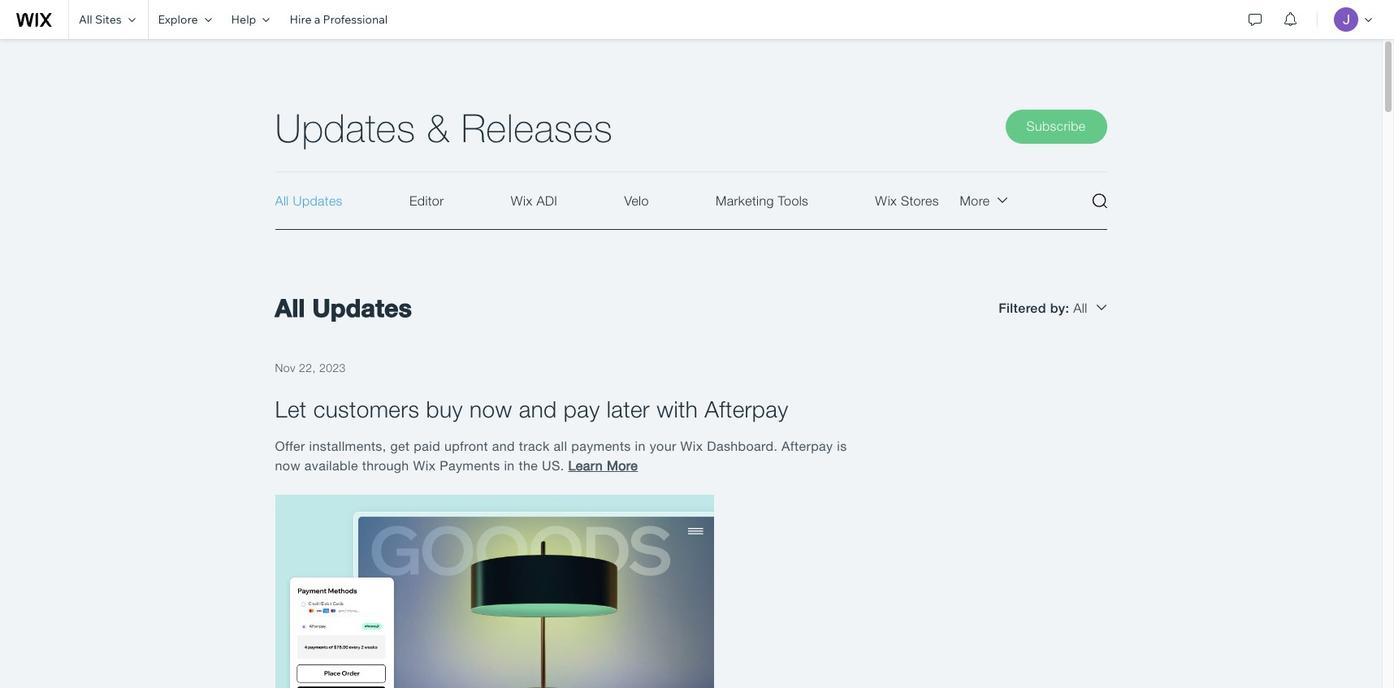 Task type: describe. For each thing, give the bounding box(es) containing it.
help button
[[221, 0, 280, 39]]

help
[[231, 12, 256, 27]]

all
[[79, 12, 92, 27]]

all sites
[[79, 12, 122, 27]]



Task type: locate. For each thing, give the bounding box(es) containing it.
hire
[[290, 12, 312, 27]]

sites
[[95, 12, 122, 27]]

hire a professional
[[290, 12, 388, 27]]

explore
[[158, 12, 198, 27]]

a
[[314, 12, 320, 27]]

professional
[[323, 12, 388, 27]]

hire a professional link
[[280, 0, 398, 39]]



Task type: vqa. For each thing, say whether or not it's contained in the screenshot.
top Bar
no



